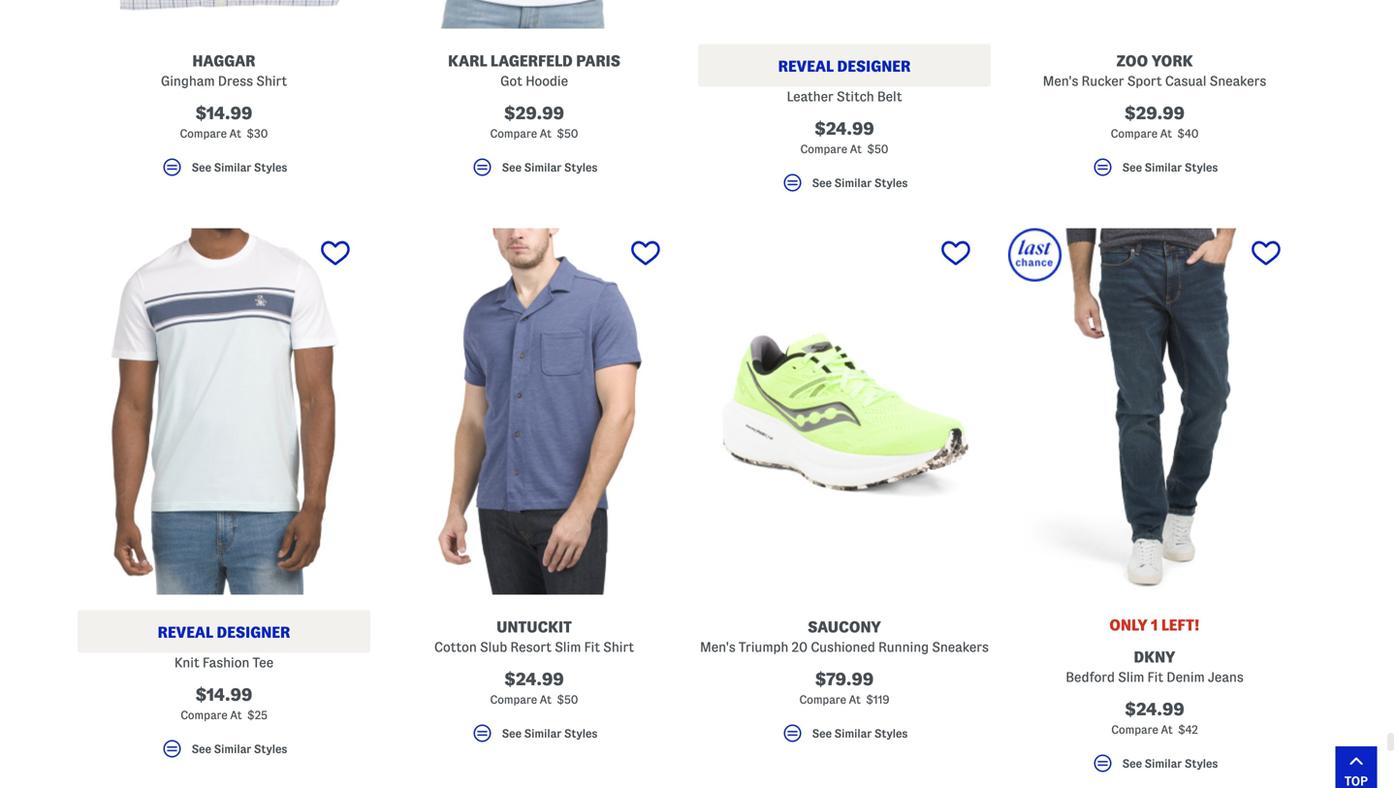 Task type: locate. For each thing, give the bounding box(es) containing it.
see inside the reveal designer leather stitch belt $24.99 compare at              $50 element
[[812, 177, 832, 189]]

slim down "dkny" on the right
[[1118, 670, 1144, 684]]

styles
[[254, 161, 287, 173], [564, 161, 598, 173], [1185, 161, 1218, 173], [874, 177, 908, 189], [564, 727, 598, 739], [874, 727, 908, 739], [254, 743, 287, 755], [1185, 757, 1218, 770]]

slim right resort on the bottom left of page
[[555, 640, 581, 654]]

sneakers right running
[[932, 640, 989, 654]]

see inside haggar gingham dress shirt $14.99 compare at              $30 element
[[192, 161, 211, 173]]

1 vertical spatial slim
[[1118, 670, 1144, 684]]

stitch
[[837, 89, 874, 104]]

1 $29.99 from the left
[[504, 104, 564, 123]]

fit down "dkny" on the right
[[1147, 670, 1163, 684]]

styles for karl lagerfeld paris got hoodie $29.99 compare at              $50 element
[[564, 161, 598, 173]]

0 horizontal spatial sneakers
[[932, 640, 989, 654]]

similar inside zoo york men's rucker sport casual sneakers $29.99 compare at              $40 element
[[1145, 161, 1182, 173]]

reveal up the 'knit'
[[158, 624, 213, 641]]

similar inside the reveal designer leather stitch belt $24.99 compare at              $50 element
[[834, 177, 872, 189]]

$24.99 inside $24.99 compare at              $42
[[1125, 700, 1184, 719]]

1 vertical spatial $24.99
[[504, 670, 564, 689]]

see similar styles down $25
[[192, 743, 287, 755]]

0 horizontal spatial slim
[[555, 640, 581, 654]]

$24.99 inside untuckit cotton slub resort slim fit shirt $24.99 compare at              $50 element
[[504, 670, 564, 689]]

0 horizontal spatial $24.99
[[504, 670, 564, 689]]

see down $29.99 compare at              $50
[[502, 161, 522, 173]]

$24.99 for untuckit
[[504, 670, 564, 689]]

$29.99 down sport
[[1125, 104, 1185, 123]]

men's left triumph
[[700, 640, 736, 654]]

men's
[[1043, 74, 1078, 88], [700, 640, 736, 654]]

1 horizontal spatial $29.99
[[1125, 104, 1185, 123]]

see similar styles inside untuckit cotton slub resort slim fit shirt $24.99 compare at              $50 element
[[502, 727, 598, 739]]

karl lagerfeld paris got hoodie $29.99 compare at              $50 element
[[388, 0, 681, 188]]

1 vertical spatial reveal
[[158, 624, 213, 641]]

similar inside dkny bedford slim fit denim jeans $24.99 compare at              $42 element
[[1145, 757, 1182, 770]]

dress
[[218, 74, 253, 88]]

1 horizontal spatial designer
[[837, 58, 911, 75]]

see inside saucony men's triumph 20 cushioned running sneakers $79.99 compare at              $119 element
[[812, 727, 832, 739]]

$14.99 inside $14.99 compare at              $25
[[195, 685, 252, 704]]

$24.99 down resort on the bottom left of page
[[504, 670, 564, 689]]

similar down $30
[[214, 161, 251, 173]]

resort
[[510, 640, 552, 654]]

compare down got
[[490, 128, 537, 140]]

$24.99
[[815, 119, 874, 138], [504, 670, 564, 689], [1125, 700, 1184, 719]]

see inside untuckit cotton slub resort slim fit shirt $24.99 compare at              $50 element
[[502, 727, 522, 739]]

zoo
[[1116, 52, 1148, 69]]

$14.99 compare at              $25
[[181, 685, 267, 721]]

similar inside saucony men's triumph 20 cushioned running sneakers $79.99 compare at              $119 element
[[834, 727, 872, 739]]

see similar styles button down $79.99 compare at              $119
[[698, 722, 991, 754]]

1 vertical spatial $50
[[867, 143, 888, 155]]

$29.99 inside $29.99 compare at              $50
[[504, 104, 564, 123]]

styles inside untuckit cotton slub resort slim fit shirt $24.99 compare at              $50 element
[[564, 727, 598, 739]]

see similar styles down $40
[[1122, 161, 1218, 173]]

see similar styles inside dkny bedford slim fit denim jeans $24.99 compare at              $42 element
[[1122, 757, 1218, 770]]

untuckit cotton slub resort slim fit shirt
[[434, 619, 634, 654]]

styles inside haggar gingham dress shirt $14.99 compare at              $30 element
[[254, 161, 287, 173]]

compare inside $29.99 compare at              $40
[[1111, 128, 1158, 140]]

$24.99 compare at              $50 down leather stitch belt
[[800, 119, 888, 155]]

$29.99 for york
[[1125, 104, 1185, 123]]

see similar styles
[[192, 161, 287, 173], [502, 161, 598, 173], [1122, 161, 1218, 173], [812, 177, 908, 189], [502, 727, 598, 739], [812, 727, 908, 739], [192, 743, 287, 755], [1122, 757, 1218, 770]]

reveal designer inside "element"
[[158, 624, 290, 641]]

see down $24.99 compare at              $42
[[1122, 757, 1142, 770]]

similar inside karl lagerfeld paris got hoodie $29.99 compare at              $50 element
[[524, 161, 562, 173]]

0 horizontal spatial men's
[[700, 640, 736, 654]]

knit
[[174, 655, 199, 670]]

see inside karl lagerfeld paris got hoodie $29.99 compare at              $50 element
[[502, 161, 522, 173]]

2 $29.99 from the left
[[1125, 104, 1185, 123]]

see similar styles down $42
[[1122, 757, 1218, 770]]

haggar
[[192, 52, 256, 69]]

similar down $119
[[834, 727, 872, 739]]

$24.99 compare at              $50 down resort on the bottom left of page
[[490, 670, 578, 706]]

reveal inside "element"
[[158, 624, 213, 641]]

sneakers
[[1210, 74, 1266, 88], [932, 640, 989, 654]]

see similar styles down $119
[[812, 727, 908, 739]]

shirt
[[256, 74, 287, 88], [603, 640, 634, 654]]

similar down $40
[[1145, 161, 1182, 173]]

0 vertical spatial reveal
[[778, 58, 834, 75]]

see similar styles button
[[78, 156, 370, 188], [388, 156, 681, 188], [1008, 156, 1301, 188], [698, 171, 991, 203], [388, 722, 681, 754], [698, 722, 991, 754], [78, 737, 370, 769], [1008, 752, 1301, 784]]

only
[[1109, 617, 1148, 634]]

1 vertical spatial designer
[[217, 624, 290, 641]]

similar for see similar styles button below leather stitch belt
[[834, 177, 872, 189]]

gingham dress shirt image
[[78, 0, 370, 29]]

see similar styles inside karl lagerfeld paris got hoodie $29.99 compare at              $50 element
[[502, 161, 598, 173]]

1 horizontal spatial shirt
[[603, 640, 634, 654]]

1 $14.99 from the top
[[195, 104, 252, 123]]

$50
[[557, 128, 578, 140], [867, 143, 888, 155], [557, 694, 578, 706]]

1 vertical spatial $24.99 compare at              $50
[[490, 670, 578, 706]]

compare inside $29.99 compare at              $50
[[490, 128, 537, 140]]

see similar styles down resort on the bottom left of page
[[502, 727, 598, 739]]

designer up tee
[[217, 624, 290, 641]]

see down $14.99 compare at              $30
[[192, 161, 211, 173]]

similar down $29.99 compare at              $50
[[524, 161, 562, 173]]

0 vertical spatial fit
[[584, 640, 600, 654]]

1
[[1151, 617, 1158, 634]]

reveal designer up leather stitch belt
[[778, 58, 911, 75]]

compare for gingham
[[180, 128, 227, 140]]

see similar styles button for saucony men's triumph 20 cushioned running sneakers $79.99 compare at              $119 element
[[698, 722, 991, 754]]

see similar styles down stitch
[[812, 177, 908, 189]]

styles for untuckit cotton slub resort slim fit shirt $24.99 compare at              $50 element
[[564, 727, 598, 739]]

see similar styles button down $29.99 compare at              $50
[[388, 156, 681, 188]]

0 vertical spatial men's
[[1043, 74, 1078, 88]]

0 horizontal spatial fit
[[584, 640, 600, 654]]

$14.99
[[195, 104, 252, 123], [195, 685, 252, 704]]

1 horizontal spatial $24.99 compare at              $50
[[800, 119, 888, 155]]

slim
[[555, 640, 581, 654], [1118, 670, 1144, 684]]

similar for haggar gingham dress shirt $14.99 compare at              $30 element see similar styles button
[[214, 161, 251, 173]]

compare inside $79.99 compare at              $119
[[799, 694, 846, 706]]

belt
[[877, 89, 902, 104]]

1 horizontal spatial reveal
[[778, 58, 834, 75]]

fit right resort on the bottom left of page
[[584, 640, 600, 654]]

men's left rucker
[[1043, 74, 1078, 88]]

reveal designer
[[778, 58, 911, 75], [158, 624, 290, 641]]

compare down $79.99
[[799, 694, 846, 706]]

karl
[[448, 52, 487, 69]]

see similar styles inside zoo york men's rucker sport casual sneakers $29.99 compare at              $40 element
[[1122, 161, 1218, 173]]

bedford
[[1066, 670, 1115, 684]]

styles inside reveal designer knit fashion tee $14.99 compare at              $25 "element"
[[254, 743, 287, 755]]

1 horizontal spatial sneakers
[[1210, 74, 1266, 88]]

see down leather
[[812, 177, 832, 189]]

see down $79.99 compare at              $119
[[812, 727, 832, 739]]

running
[[878, 640, 929, 654]]

1 vertical spatial men's
[[700, 640, 736, 654]]

0 vertical spatial sneakers
[[1210, 74, 1266, 88]]

1 vertical spatial fit
[[1147, 670, 1163, 684]]

saucony
[[808, 619, 881, 636]]

similar inside reveal designer knit fashion tee $14.99 compare at              $25 "element"
[[214, 743, 251, 755]]

0 vertical spatial $24.99
[[815, 119, 874, 138]]

1 vertical spatial shirt
[[603, 640, 634, 654]]

see
[[192, 161, 211, 173], [502, 161, 522, 173], [1122, 161, 1142, 173], [812, 177, 832, 189], [502, 727, 522, 739], [812, 727, 832, 739], [192, 743, 211, 755], [1122, 757, 1142, 770]]

see down slub
[[502, 727, 522, 739]]

york
[[1151, 52, 1193, 69]]

see inside reveal designer knit fashion tee $14.99 compare at              $25 "element"
[[192, 743, 211, 755]]

reveal designer leather stitch belt $24.99 compare at              $50 element
[[698, 0, 991, 203]]

1 horizontal spatial slim
[[1118, 670, 1144, 684]]

similar inside untuckit cotton slub resort slim fit shirt $24.99 compare at              $50 element
[[524, 727, 562, 739]]

0 vertical spatial shirt
[[256, 74, 287, 88]]

compare for cotton
[[490, 694, 537, 706]]

see down $14.99 compare at              $25
[[192, 743, 211, 755]]

reveal designer up knit fashion tee
[[158, 624, 290, 641]]

$50 down hoodie in the top left of the page
[[557, 128, 578, 140]]

slim inside untuckit cotton slub resort slim fit shirt
[[555, 640, 581, 654]]

$25
[[247, 709, 267, 721]]

0 horizontal spatial shirt
[[256, 74, 287, 88]]

2 $14.99 from the top
[[195, 685, 252, 704]]

compare for bedford
[[1111, 724, 1158, 736]]

$24.99 down leather stitch belt
[[815, 119, 874, 138]]

see similar styles button for untuckit cotton slub resort slim fit shirt $24.99 compare at              $50 element
[[388, 722, 681, 754]]

1 horizontal spatial men's
[[1043, 74, 1078, 88]]

$24.99 up $42
[[1125, 700, 1184, 719]]

1 vertical spatial $14.99
[[195, 685, 252, 704]]

compare down resort on the bottom left of page
[[490, 694, 537, 706]]

1 vertical spatial sneakers
[[932, 640, 989, 654]]

0 vertical spatial designer
[[837, 58, 911, 75]]

compare
[[180, 128, 227, 140], [490, 128, 537, 140], [1111, 128, 1158, 140], [800, 143, 847, 155], [490, 694, 537, 706], [799, 694, 846, 706], [181, 709, 227, 721], [1111, 724, 1158, 736]]

0 horizontal spatial reveal designer
[[158, 624, 290, 641]]

0 vertical spatial reveal designer
[[778, 58, 911, 75]]

1 horizontal spatial fit
[[1147, 670, 1163, 684]]

compare inside $14.99 compare at              $30
[[180, 128, 227, 140]]

$50 down belt
[[867, 143, 888, 155]]

2 vertical spatial $50
[[557, 694, 578, 706]]

haggar gingham dress shirt
[[161, 52, 287, 88]]

see similar styles button down $24.99 compare at              $42
[[1008, 752, 1301, 784]]

see for haggar gingham dress shirt $14.99 compare at              $30 element
[[192, 161, 211, 173]]

shirt right resort on the bottom left of page
[[603, 640, 634, 654]]

see similar styles for karl lagerfeld paris got hoodie $29.99 compare at              $50 element
[[502, 161, 598, 173]]

left!
[[1161, 617, 1200, 634]]

shirt inside untuckit cotton slub resort slim fit shirt
[[603, 640, 634, 654]]

reveal up leather
[[778, 58, 834, 75]]

$50 inside $29.99 compare at              $50
[[557, 128, 578, 140]]

compare left $30
[[180, 128, 227, 140]]

0 horizontal spatial designer
[[217, 624, 290, 641]]

karl lagerfeld paris got hoodie
[[448, 52, 620, 88]]

styles inside dkny bedford slim fit denim jeans $24.99 compare at              $42 element
[[1185, 757, 1218, 770]]

designer inside "element"
[[217, 624, 290, 641]]

similar for see similar styles button related to saucony men's triumph 20 cushioned running sneakers $79.99 compare at              $119 element
[[834, 727, 872, 739]]

see similar styles inside saucony men's triumph 20 cushioned running sneakers $79.99 compare at              $119 element
[[812, 727, 908, 739]]

similar for see similar styles button corresponding to dkny bedford slim fit denim jeans $24.99 compare at              $42 element
[[1145, 757, 1182, 770]]

similar down $42
[[1145, 757, 1182, 770]]

styles inside saucony men's triumph 20 cushioned running sneakers $79.99 compare at              $119 element
[[874, 727, 908, 739]]

fit
[[584, 640, 600, 654], [1147, 670, 1163, 684]]

dkny
[[1134, 649, 1175, 666]]

$29.99 down hoodie in the top left of the page
[[504, 104, 564, 123]]

$50 down untuckit cotton slub resort slim fit shirt
[[557, 694, 578, 706]]

compare left $25
[[181, 709, 227, 721]]

designer
[[837, 58, 911, 75], [217, 624, 290, 641]]

0 horizontal spatial $29.99
[[504, 104, 564, 123]]

slub
[[480, 640, 507, 654]]

see similar styles inside reveal designer knit fashion tee $14.99 compare at              $25 "element"
[[192, 743, 287, 755]]

similar down resort on the bottom left of page
[[524, 727, 562, 739]]

2 horizontal spatial $24.99
[[1125, 700, 1184, 719]]

fit inside dkny bedford slim fit denim jeans
[[1147, 670, 1163, 684]]

compare inside $24.99 compare at              $42
[[1111, 724, 1158, 736]]

see similar styles down $29.99 compare at              $50
[[502, 161, 598, 173]]

similar down $25
[[214, 743, 251, 755]]

2 vertical spatial $24.99
[[1125, 700, 1184, 719]]

0 vertical spatial $14.99
[[195, 104, 252, 123]]

$14.99 down dress
[[195, 104, 252, 123]]

compare down sport
[[1111, 128, 1158, 140]]

similar inside haggar gingham dress shirt $14.99 compare at              $30 element
[[214, 161, 251, 173]]

designer up belt
[[837, 58, 911, 75]]

$14.99 inside $14.99 compare at              $30
[[195, 104, 252, 123]]

sneakers right casual
[[1210, 74, 1266, 88]]

leather stitch belt
[[787, 89, 902, 104]]

only 1 left!
[[1109, 617, 1200, 634]]

sneakers inside zoo york men's rucker sport casual sneakers
[[1210, 74, 1266, 88]]

see down $29.99 compare at              $40
[[1122, 161, 1142, 173]]

$14.99 for $14.99 compare at              $25
[[195, 685, 252, 704]]

compare left $42
[[1111, 724, 1158, 736]]

shirt right dress
[[256, 74, 287, 88]]

see similar styles button down resort on the bottom left of page
[[388, 722, 681, 754]]

men's inside zoo york men's rucker sport casual sneakers
[[1043, 74, 1078, 88]]

sneakers for $79.99
[[932, 640, 989, 654]]

tee
[[253, 655, 273, 670]]

compare for york
[[1111, 128, 1158, 140]]

reveal
[[778, 58, 834, 75], [158, 624, 213, 641]]

denim
[[1166, 670, 1205, 684]]

hoodie
[[526, 74, 568, 88]]

see similar styles button down $14.99 compare at              $30
[[78, 156, 370, 188]]

$79.99 compare at              $119
[[799, 670, 889, 706]]

see inside dkny bedford slim fit denim jeans $24.99 compare at              $42 element
[[1122, 757, 1142, 770]]

see similar styles for dkny bedford slim fit denim jeans $24.99 compare at              $42 element
[[1122, 757, 1218, 770]]

see similar styles down $30
[[192, 161, 287, 173]]

0 vertical spatial slim
[[555, 640, 581, 654]]

0 vertical spatial $50
[[557, 128, 578, 140]]

zoo york men's rucker sport casual sneakers
[[1043, 52, 1266, 88]]

$29.99 inside $29.99 compare at              $40
[[1125, 104, 1185, 123]]

see for karl lagerfeld paris got hoodie $29.99 compare at              $50 element
[[502, 161, 522, 173]]

1 vertical spatial reveal designer
[[158, 624, 290, 641]]

1 horizontal spatial reveal designer
[[778, 58, 911, 75]]

triumph
[[739, 640, 789, 654]]

$29.99
[[504, 104, 564, 123], [1125, 104, 1185, 123]]

similar for see similar styles button for karl lagerfeld paris got hoodie $29.99 compare at              $50 element
[[524, 161, 562, 173]]

styles inside karl lagerfeld paris got hoodie $29.99 compare at              $50 element
[[564, 161, 598, 173]]

$14.99 down knit fashion tee
[[195, 685, 252, 704]]

0 horizontal spatial reveal
[[158, 624, 213, 641]]

similar
[[214, 161, 251, 173], [524, 161, 562, 173], [1145, 161, 1182, 173], [834, 177, 872, 189], [524, 727, 562, 739], [834, 727, 872, 739], [214, 743, 251, 755], [1145, 757, 1182, 770]]

$24.99 compare at              $50
[[800, 119, 888, 155], [490, 670, 578, 706]]

see similar styles button for dkny bedford slim fit denim jeans $24.99 compare at              $42 element
[[1008, 752, 1301, 784]]

see similar styles inside haggar gingham dress shirt $14.99 compare at              $30 element
[[192, 161, 287, 173]]

rucker
[[1081, 74, 1124, 88]]

sneakers inside the saucony men's triumph 20 cushioned running sneakers
[[932, 640, 989, 654]]

1 horizontal spatial $24.99
[[815, 119, 874, 138]]

designer for $14.99
[[217, 624, 290, 641]]

see similar styles for untuckit cotton slub resort slim fit shirt $24.99 compare at              $50 element
[[502, 727, 598, 739]]

men's inside the saucony men's triumph 20 cushioned running sneakers
[[700, 640, 736, 654]]

reveal designer knit fashion tee $14.99 compare at              $25 element
[[78, 228, 370, 769]]

see similar styles button down $14.99 compare at              $25
[[78, 737, 370, 769]]

similar down stitch
[[834, 177, 872, 189]]



Task type: vqa. For each thing, say whether or not it's contained in the screenshot.
SHEARLING
no



Task type: describe. For each thing, give the bounding box(es) containing it.
cushioned
[[811, 640, 875, 654]]

styles for reveal designer knit fashion tee $14.99 compare at              $25 "element"
[[254, 743, 287, 755]]

compare for lagerfeld
[[490, 128, 537, 140]]

sport
[[1127, 74, 1162, 88]]

$14.99 for $14.99 compare at              $30
[[195, 104, 252, 123]]

0 horizontal spatial $24.99 compare at              $50
[[490, 670, 578, 706]]

dkny bedford slim fit denim jeans
[[1066, 649, 1244, 684]]

casual
[[1165, 74, 1206, 88]]

similar for untuckit cotton slub resort slim fit shirt $24.99 compare at              $50 element's see similar styles button
[[524, 727, 562, 739]]

saucony men's triumph 20 cushioned running sneakers $79.99 compare at              $119 element
[[698, 228, 991, 754]]

styles for saucony men's triumph 20 cushioned running sneakers $79.99 compare at              $119 element
[[874, 727, 908, 739]]

$24.99 inside the reveal designer leather stitch belt $24.99 compare at              $50 element
[[815, 119, 874, 138]]

paris
[[576, 52, 620, 69]]

saucony men's triumph 20 cushioned running sneakers
[[700, 619, 989, 654]]

compare for men's
[[799, 694, 846, 706]]

untuckit cotton slub resort slim fit shirt $24.99 compare at              $50 element
[[388, 228, 681, 754]]

$24.99 for dkny
[[1125, 700, 1184, 719]]

reveal for $14.99
[[158, 624, 213, 641]]

$42
[[1178, 724, 1198, 736]]

got hoodie image
[[388, 0, 681, 29]]

$40
[[1177, 128, 1199, 140]]

zoo york men's rucker sport casual sneakers $29.99 compare at              $40 element
[[1008, 0, 1301, 188]]

styles inside zoo york men's rucker sport casual sneakers $29.99 compare at              $40 element
[[1185, 161, 1218, 173]]

reveal designer for $24.99
[[778, 58, 911, 75]]

dkny bedford slim fit denim jeans $24.99 compare at              $42 element
[[1008, 228, 1301, 784]]

fit inside untuckit cotton slub resort slim fit shirt
[[584, 640, 600, 654]]

sneakers for $29.99
[[1210, 74, 1266, 88]]

haggar gingham dress shirt $14.99 compare at              $30 element
[[78, 0, 370, 188]]

slim inside dkny bedford slim fit denim jeans
[[1118, 670, 1144, 684]]

lagerfeld
[[490, 52, 573, 69]]

$24.99 compare at              $42
[[1111, 700, 1198, 736]]

see similar styles inside the reveal designer leather stitch belt $24.99 compare at              $50 element
[[812, 177, 908, 189]]

reveal designer for $14.99
[[158, 624, 290, 641]]

cotton
[[434, 640, 477, 654]]

see for reveal designer knit fashion tee $14.99 compare at              $25 "element"
[[192, 743, 211, 755]]

cotton slub resort slim fit shirt image
[[388, 228, 681, 595]]

men's triumph 20 cushioned running sneakers image
[[698, 228, 991, 595]]

$79.99
[[815, 670, 874, 689]]

knit fashion tee image
[[78, 228, 370, 595]]

see for saucony men's triumph 20 cushioned running sneakers $79.99 compare at              $119 element
[[812, 727, 832, 739]]

$29.99 for lagerfeld
[[504, 104, 564, 123]]

see similar styles button down leather stitch belt
[[698, 171, 991, 203]]

untuckit
[[496, 619, 572, 636]]

styles for haggar gingham dress shirt $14.99 compare at              $30 element
[[254, 161, 287, 173]]

bedford slim fit denim jeans image
[[1008, 228, 1301, 595]]

knit fashion tee
[[174, 655, 273, 670]]

compare down leather
[[800, 143, 847, 155]]

$29.99 compare at              $50
[[490, 104, 578, 140]]

jeans
[[1208, 670, 1244, 684]]

styles for dkny bedford slim fit denim jeans $24.99 compare at              $42 element
[[1185, 757, 1218, 770]]

see for untuckit cotton slub resort slim fit shirt $24.99 compare at              $50 element
[[502, 727, 522, 739]]

shirt inside 'haggar gingham dress shirt'
[[256, 74, 287, 88]]

20
[[792, 640, 808, 654]]

see similar styles for saucony men's triumph 20 cushioned running sneakers $79.99 compare at              $119 element
[[812, 727, 908, 739]]

$50 for $24.99
[[557, 694, 578, 706]]

reveal for $24.99
[[778, 58, 834, 75]]

see similar styles button for haggar gingham dress shirt $14.99 compare at              $30 element
[[78, 156, 370, 188]]

see similar styles button for karl lagerfeld paris got hoodie $29.99 compare at              $50 element
[[388, 156, 681, 188]]

got
[[500, 74, 522, 88]]

fashion
[[202, 655, 249, 670]]

similar for see similar styles button corresponding to reveal designer knit fashion tee $14.99 compare at              $25 "element"
[[214, 743, 251, 755]]

see similar styles for haggar gingham dress shirt $14.99 compare at              $30 element
[[192, 161, 287, 173]]

0 vertical spatial $24.99 compare at              $50
[[800, 119, 888, 155]]

$50 for $29.99
[[557, 128, 578, 140]]

leather
[[787, 89, 833, 104]]

similar for see similar styles button below $29.99 compare at              $40
[[1145, 161, 1182, 173]]

$119
[[866, 694, 889, 706]]

see for dkny bedford slim fit denim jeans $24.99 compare at              $42 element
[[1122, 757, 1142, 770]]

see inside zoo york men's rucker sport casual sneakers $29.99 compare at              $40 element
[[1122, 161, 1142, 173]]

$14.99 compare at              $30
[[180, 104, 268, 140]]

see similar styles for reveal designer knit fashion tee $14.99 compare at              $25 "element"
[[192, 743, 287, 755]]

see similar styles button for reveal designer knit fashion tee $14.99 compare at              $25 "element"
[[78, 737, 370, 769]]

compare inside $14.99 compare at              $25
[[181, 709, 227, 721]]

styles inside the reveal designer leather stitch belt $24.99 compare at              $50 element
[[874, 177, 908, 189]]

designer for $24.99
[[837, 58, 911, 75]]

$29.99 compare at              $40
[[1111, 104, 1199, 140]]

gingham
[[161, 74, 215, 88]]

$30
[[247, 128, 268, 140]]

see similar styles button down $29.99 compare at              $40
[[1008, 156, 1301, 188]]



